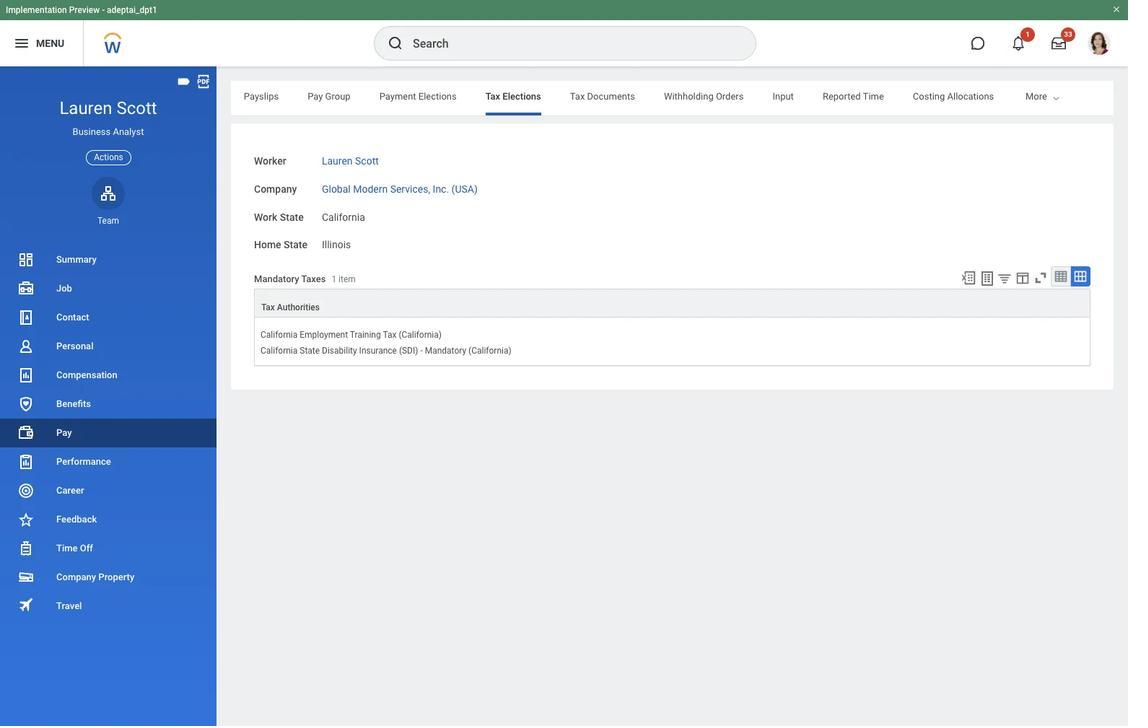 Task type: vqa. For each thing, say whether or not it's contained in the screenshot.
"(CALIFORNIA)" to the left
yes



Task type: describe. For each thing, give the bounding box(es) containing it.
off
[[80, 543, 93, 554]]

1 inside button
[[1026, 30, 1030, 38]]

1 inside the mandatory taxes 1 item
[[332, 275, 337, 285]]

(sdi)
[[399, 346, 418, 356]]

tax elections
[[486, 91, 541, 102]]

export to excel image
[[961, 270, 977, 286]]

1 horizontal spatial time
[[863, 91, 884, 102]]

work state
[[254, 211, 304, 223]]

export to worksheets image
[[979, 270, 996, 287]]

company property image
[[17, 569, 35, 586]]

select to filter grid data image
[[997, 271, 1013, 286]]

compensation image
[[17, 367, 35, 384]]

global modern services, inc. (usa) link
[[322, 180, 478, 195]]

time off
[[56, 543, 93, 554]]

0 horizontal spatial mandatory
[[254, 274, 299, 285]]

group
[[325, 91, 351, 102]]

travel
[[56, 601, 82, 612]]

job link
[[0, 274, 217, 303]]

state for home state
[[284, 239, 308, 251]]

property
[[98, 572, 134, 583]]

33
[[1064, 30, 1073, 38]]

analyst
[[113, 126, 144, 137]]

tax authorities row
[[254, 289, 1091, 318]]

time off image
[[17, 540, 35, 557]]

tax authorities button
[[255, 290, 1090, 317]]

feedback link
[[0, 505, 217, 534]]

navigation pane region
[[0, 66, 217, 726]]

california element
[[322, 208, 365, 223]]

state for work state
[[280, 211, 304, 223]]

1 button
[[1003, 27, 1035, 59]]

benefits
[[56, 399, 91, 409]]

documents
[[587, 91, 635, 102]]

tax for tax documents
[[570, 91, 585, 102]]

click to view/edit grid preferences image
[[1015, 270, 1031, 286]]

1 vertical spatial lauren scott
[[322, 155, 379, 167]]

actions button
[[86, 150, 131, 165]]

1 vertical spatial lauren
[[322, 155, 353, 167]]

costing
[[913, 91, 945, 102]]

home state
[[254, 239, 308, 251]]

career
[[56, 485, 84, 496]]

mandatory taxes 1 item
[[254, 274, 356, 285]]

1 vertical spatial (california)
[[469, 346, 512, 356]]

training
[[350, 330, 381, 340]]

travel image
[[17, 597, 35, 614]]

search image
[[387, 35, 404, 52]]

compensation
[[56, 370, 118, 381]]

list containing summary
[[0, 245, 217, 621]]

tax authorities
[[261, 303, 320, 313]]

personal link
[[0, 332, 217, 361]]

withholding
[[664, 91, 714, 102]]

inbox large image
[[1052, 36, 1066, 51]]

authorities
[[277, 303, 320, 313]]

team link
[[92, 177, 125, 227]]

table image
[[1054, 269, 1069, 284]]

- inside california employment training tax (california) california state disability insurance (sdi) - mandatory (california)
[[421, 346, 423, 356]]

disability
[[322, 346, 357, 356]]

contact
[[56, 312, 89, 323]]

services,
[[390, 183, 430, 195]]

- inside menu banner
[[102, 5, 105, 15]]

job image
[[17, 280, 35, 297]]

company for company
[[254, 183, 297, 195]]

tax inside california employment training tax (california) california state disability insurance (sdi) - mandatory (california)
[[383, 330, 397, 340]]

summary
[[56, 254, 97, 265]]

pay image
[[17, 425, 35, 442]]

more
[[1026, 91, 1048, 102]]

fullscreen image
[[1033, 270, 1049, 286]]

compensation link
[[0, 361, 217, 390]]

team lauren scott element
[[92, 215, 125, 227]]

lauren inside navigation pane region
[[60, 98, 112, 118]]

time inside list
[[56, 543, 78, 554]]

implementation
[[6, 5, 67, 15]]

worker
[[254, 155, 286, 167]]

reported
[[823, 91, 861, 102]]

view printable version (pdf) image
[[196, 74, 212, 90]]

reported time
[[823, 91, 884, 102]]

expand table image
[[1074, 269, 1088, 284]]

global
[[322, 183, 351, 195]]

scott inside lauren scott link
[[355, 155, 379, 167]]

justify image
[[13, 35, 30, 52]]

items selected list
[[261, 327, 535, 357]]

career link
[[0, 477, 217, 505]]

business analyst
[[73, 126, 144, 137]]

tab list containing payslips
[[0, 81, 994, 116]]

pay link
[[0, 419, 217, 448]]

insurance
[[359, 346, 397, 356]]

illinois
[[322, 239, 351, 251]]

0 horizontal spatial (california)
[[399, 330, 442, 340]]



Task type: locate. For each thing, give the bounding box(es) containing it.
illinois element
[[322, 236, 351, 251]]

0 vertical spatial company
[[254, 183, 297, 195]]

inc.
[[433, 183, 449, 195]]

scott inside navigation pane region
[[117, 98, 157, 118]]

input
[[773, 91, 794, 102]]

elections
[[419, 91, 457, 102], [503, 91, 541, 102]]

company property link
[[0, 563, 217, 592]]

state right home
[[284, 239, 308, 251]]

tax inside popup button
[[261, 303, 275, 313]]

summary link
[[0, 245, 217, 274]]

tax for tax elections
[[486, 91, 500, 102]]

lauren scott link
[[322, 152, 379, 167]]

- right (sdi)
[[421, 346, 423, 356]]

1 horizontal spatial -
[[421, 346, 423, 356]]

list
[[0, 245, 217, 621]]

0 vertical spatial pay
[[308, 91, 323, 102]]

1 horizontal spatial company
[[254, 183, 297, 195]]

state right work
[[280, 211, 304, 223]]

0 vertical spatial lauren
[[60, 98, 112, 118]]

0 vertical spatial 1
[[1026, 30, 1030, 38]]

california employment training tax (california) california state disability insurance (sdi) - mandatory (california)
[[261, 330, 512, 356]]

0 horizontal spatial elections
[[419, 91, 457, 102]]

scott
[[117, 98, 157, 118], [355, 155, 379, 167]]

1 vertical spatial -
[[421, 346, 423, 356]]

1 left item
[[332, 275, 337, 285]]

company down time off
[[56, 572, 96, 583]]

lauren scott inside navigation pane region
[[60, 98, 157, 118]]

close environment banner image
[[1113, 5, 1121, 14]]

0 vertical spatial state
[[280, 211, 304, 223]]

lauren up business
[[60, 98, 112, 118]]

0 vertical spatial mandatory
[[254, 274, 299, 285]]

california for california employment training tax (california) california state disability insurance (sdi) - mandatory (california)
[[261, 330, 298, 340]]

0 vertical spatial scott
[[117, 98, 157, 118]]

-
[[102, 5, 105, 15], [421, 346, 423, 356]]

(usa)
[[452, 183, 478, 195]]

1 horizontal spatial 1
[[1026, 30, 1030, 38]]

feedback
[[56, 514, 97, 525]]

0 horizontal spatial -
[[102, 5, 105, 15]]

time
[[863, 91, 884, 102], [56, 543, 78, 554]]

california
[[322, 211, 365, 223], [261, 330, 298, 340], [261, 346, 298, 356]]

elections for tax elections
[[503, 91, 541, 102]]

1 vertical spatial time
[[56, 543, 78, 554]]

item
[[339, 275, 356, 285]]

taxes
[[301, 274, 326, 285]]

0 horizontal spatial lauren
[[60, 98, 112, 118]]

1 vertical spatial pay
[[56, 427, 72, 438]]

mandatory
[[254, 274, 299, 285], [425, 346, 466, 356]]

0 horizontal spatial time
[[56, 543, 78, 554]]

profile logan mcneil image
[[1088, 32, 1111, 58]]

orders
[[716, 91, 744, 102]]

tab list
[[0, 81, 994, 116]]

1 right notifications large image
[[1026, 30, 1030, 38]]

1 elections from the left
[[419, 91, 457, 102]]

1 vertical spatial mandatory
[[425, 346, 466, 356]]

tax documents
[[570, 91, 635, 102]]

time right reported at the top of page
[[863, 91, 884, 102]]

benefits image
[[17, 396, 35, 413]]

withholding orders
[[664, 91, 744, 102]]

allocations
[[948, 91, 994, 102]]

lauren scott
[[60, 98, 157, 118], [322, 155, 379, 167]]

time left off
[[56, 543, 78, 554]]

travel link
[[0, 592, 217, 621]]

actions
[[94, 152, 123, 162]]

performance
[[56, 456, 111, 467]]

business
[[73, 126, 111, 137]]

tag image
[[176, 74, 192, 90]]

- right preview
[[102, 5, 105, 15]]

tax for tax authorities
[[261, 303, 275, 313]]

personal image
[[17, 338, 35, 355]]

state down employment
[[300, 346, 320, 356]]

pay down benefits at the bottom left
[[56, 427, 72, 438]]

1 horizontal spatial scott
[[355, 155, 379, 167]]

mandatory inside california employment training tax (california) california state disability insurance (sdi) - mandatory (california)
[[425, 346, 466, 356]]

costing allocations
[[913, 91, 994, 102]]

menu button
[[0, 20, 83, 66]]

lauren
[[60, 98, 112, 118], [322, 155, 353, 167]]

contact image
[[17, 309, 35, 326]]

0 horizontal spatial 1
[[332, 275, 337, 285]]

tax
[[486, 91, 500, 102], [570, 91, 585, 102], [261, 303, 275, 313], [383, 330, 397, 340]]

2 vertical spatial california
[[261, 346, 298, 356]]

1 horizontal spatial mandatory
[[425, 346, 466, 356]]

0 vertical spatial lauren scott
[[60, 98, 157, 118]]

1 horizontal spatial (california)
[[469, 346, 512, 356]]

0 vertical spatial (california)
[[399, 330, 442, 340]]

0 horizontal spatial scott
[[117, 98, 157, 118]]

1 horizontal spatial lauren
[[322, 155, 353, 167]]

mandatory up tax authorities
[[254, 274, 299, 285]]

payment
[[380, 91, 416, 102]]

1 vertical spatial scott
[[355, 155, 379, 167]]

scott up analyst
[[117, 98, 157, 118]]

1 horizontal spatial lauren scott
[[322, 155, 379, 167]]

career image
[[17, 482, 35, 500]]

company inside list
[[56, 572, 96, 583]]

elections down search workday search box
[[503, 91, 541, 102]]

company up 'work state'
[[254, 183, 297, 195]]

lauren up the global
[[322, 155, 353, 167]]

employment
[[300, 330, 348, 340]]

contact link
[[0, 303, 217, 332]]

Search Workday  search field
[[413, 27, 726, 59]]

california employment training tax (california) element
[[261, 327, 442, 340]]

1
[[1026, 30, 1030, 38], [332, 275, 337, 285]]

elections for payment elections
[[419, 91, 457, 102]]

home
[[254, 239, 281, 251]]

benefits link
[[0, 390, 217, 419]]

payslips
[[244, 91, 279, 102]]

payment elections
[[380, 91, 457, 102]]

pay group
[[308, 91, 351, 102]]

summary image
[[17, 251, 35, 269]]

performance image
[[17, 453, 35, 471]]

california for california
[[322, 211, 365, 223]]

0 vertical spatial california
[[322, 211, 365, 223]]

mandatory right (sdi)
[[425, 346, 466, 356]]

time off link
[[0, 534, 217, 563]]

1 horizontal spatial elections
[[503, 91, 541, 102]]

menu banner
[[0, 0, 1129, 66]]

preview
[[69, 5, 100, 15]]

implementation preview -   adeptai_dpt1
[[6, 5, 157, 15]]

0 horizontal spatial lauren scott
[[60, 98, 157, 118]]

scott up modern
[[355, 155, 379, 167]]

work
[[254, 211, 277, 223]]

0 horizontal spatial company
[[56, 572, 96, 583]]

2 vertical spatial state
[[300, 346, 320, 356]]

elections right payment
[[419, 91, 457, 102]]

performance link
[[0, 448, 217, 477]]

state inside california employment training tax (california) california state disability insurance (sdi) - mandatory (california)
[[300, 346, 320, 356]]

company property
[[56, 572, 134, 583]]

pay
[[308, 91, 323, 102], [56, 427, 72, 438]]

lauren scott up the global
[[322, 155, 379, 167]]

company
[[254, 183, 297, 195], [56, 572, 96, 583]]

33 button
[[1043, 27, 1076, 59]]

pay inside pay link
[[56, 427, 72, 438]]

1 horizontal spatial pay
[[308, 91, 323, 102]]

personal
[[56, 341, 93, 352]]

global modern services, inc. (usa)
[[322, 183, 478, 195]]

view team image
[[100, 185, 117, 202]]

menu
[[36, 37, 64, 49]]

0 horizontal spatial pay
[[56, 427, 72, 438]]

job
[[56, 283, 72, 294]]

0 vertical spatial time
[[863, 91, 884, 102]]

2 elections from the left
[[503, 91, 541, 102]]

lauren scott up 'business analyst'
[[60, 98, 157, 118]]

modern
[[353, 183, 388, 195]]

(california)
[[399, 330, 442, 340], [469, 346, 512, 356]]

1 vertical spatial california
[[261, 330, 298, 340]]

pay left group
[[308, 91, 323, 102]]

adeptai_dpt1
[[107, 5, 157, 15]]

1 vertical spatial state
[[284, 239, 308, 251]]

1 vertical spatial company
[[56, 572, 96, 583]]

1 vertical spatial 1
[[332, 275, 337, 285]]

feedback image
[[17, 511, 35, 529]]

toolbar
[[955, 266, 1091, 289]]

state
[[280, 211, 304, 223], [284, 239, 308, 251], [300, 346, 320, 356]]

team
[[97, 216, 119, 226]]

pay for pay
[[56, 427, 72, 438]]

0 vertical spatial -
[[102, 5, 105, 15]]

notifications large image
[[1012, 36, 1026, 51]]

california state disability insurance (sdi) - mandatory (california) element
[[261, 343, 512, 356]]

company for company property
[[56, 572, 96, 583]]

pay for pay group
[[308, 91, 323, 102]]



